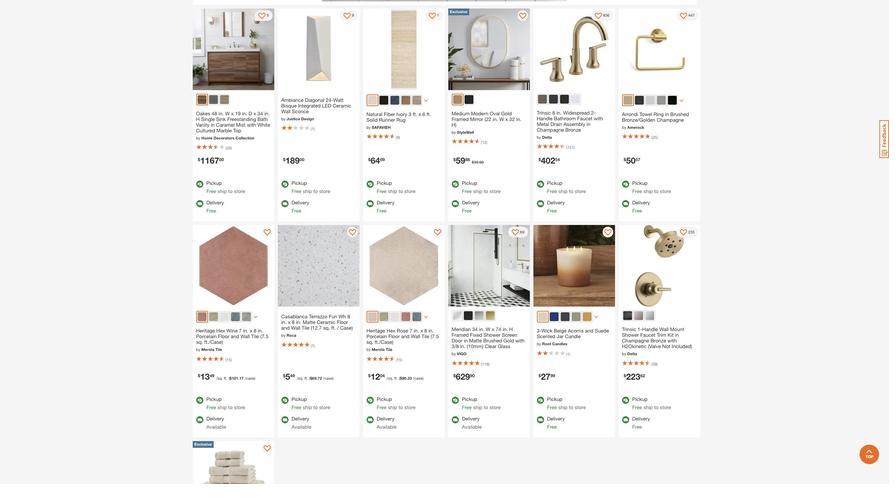 Task type: vqa. For each thing, say whether or not it's contained in the screenshot.
the bottommost the bronze
yes



Task type: describe. For each thing, give the bounding box(es) containing it.
store for 3-wick beige acorns and suede scented jar candle
[[575, 404, 586, 410]]

delivery for meridian 34 in. w x 74 in. h framed fixed shower screen door in matte brushed gold with 3/8 in. (10mm) clear glass
[[462, 416, 480, 422]]

) inside $ 13 49 /sq. ft. ( $ 101 . 17 /case )
[[254, 376, 255, 380]]

836 button
[[592, 10, 613, 21]]

trinsic 1-handle wall mount shower faucet trim kit in champagne bronze with h2okinetic (valve not included) image
[[619, 225, 700, 307]]

ft. for 13
[[224, 376, 228, 380]]

golden champagne image
[[624, 96, 633, 105]]

99 inside the $ 27 99
[[551, 373, 555, 378]]

navy image
[[390, 96, 399, 105]]

pickup free ship to store down $ 189 00
[[292, 180, 330, 194]]

wall inside heritage hex wine 7 in. x 8 in. porcelain floor and wall tile (7.5 sq. ft./case) by merola tile
[[241, 334, 250, 340]]

cultured
[[196, 127, 215, 133]]

safavieh
[[372, 125, 391, 130]]

ft./case) for 12
[[375, 339, 394, 345]]

121
[[567, 145, 574, 150]]

merola for 13
[[202, 347, 214, 352]]

. for 12
[[407, 376, 408, 380]]

ultra plush soft cotton bath towel set image
[[193, 441, 274, 484]]

pickup free ship to store for heritage hex rose 7 in. x 8 in. porcelain floor and wall tile (7.5 sq. ft./case)
[[377, 396, 416, 410]]

8 inside the trinsic 8 in. widespread 2- handle bathroom faucet with metal drain assembly in champagne bronze by delta
[[553, 110, 555, 116]]

trinsic 8 in. widespread 2- handle bathroom faucet with metal drain assembly in champagne bronze by delta
[[537, 110, 603, 139]]

phantom image
[[209, 95, 218, 104]]

delivery free for 64
[[377, 200, 395, 214]]

store for natural fiber ivory 3 ft. x 6 ft. solid runner rug
[[405, 188, 416, 194]]

ship for natural fiber ivory 3 ft. x 6 ft. solid runner rug
[[388, 188, 397, 194]]

delivery free for 1167
[[206, 200, 224, 214]]

forest elm image
[[220, 95, 229, 104]]

ring
[[654, 111, 664, 117]]

oakes 48 in. w x 19 in. d x 34 in. h single sink freestanding bath vanity in caramel mist with white cultured marble top image
[[193, 8, 274, 90]]

medium modern oval gold framed mirror (22 in. w x 32 in. h) image
[[448, 8, 530, 90]]

delivery for heritage hex rose 7 in. x 8 in. porcelain floor and wall tile (7.5 sq. ft./case)
[[377, 416, 395, 422]]

$ 50 57
[[624, 156, 641, 165]]

to for oakes 48 in. w x 19 in. d x 34 in. h single sink freestanding bath vanity in caramel mist with white cultured marble top
[[228, 188, 233, 194]]

118
[[482, 362, 489, 366]]

single
[[201, 116, 215, 122]]

fiber
[[384, 111, 395, 117]]

in inside trinsic 1-handle wall mount shower faucet trim kit in champagne bronze with h2okinetic (valve not included) by delta
[[675, 332, 679, 338]]

kit
[[668, 332, 674, 338]]

ambiance diagonal 24-watt bisque integrated led ceramic wall sconce link
[[281, 95, 356, 116]]

54
[[555, 157, 560, 162]]

x inside medium modern oval gold framed mirror (22 in. w x 32 in. h) by stylewell
[[506, 116, 508, 122]]

( 15 ) for 12
[[396, 358, 402, 362]]

polished stainless steel image
[[646, 96, 655, 105]]

pickup free ship to store for trinsic 8 in. widespread 2- handle bathroom faucet with metal drain assembly in champagne bronze
[[547, 180, 586, 194]]

) down the '3-wick beige acorns and suede scented jar candle by root candles'
[[570, 352, 571, 356]]

stainless steel image
[[657, 96, 666, 105]]

heritage hex rose 7 in. x 8 in. porcelain floor and wall tile (7.5 sq. ft./case) link
[[367, 326, 441, 347]]

delivery for natural fiber ivory 3 ft. x 6 ft. solid runner rug
[[377, 200, 395, 206]]

in inside the trinsic 8 in. widespread 2- handle bathroom faucet with metal drain assembly in champagne bronze by delta
[[587, 121, 591, 127]]

casablanca terrazzo fun wh 8 in. x 8 in. matte ceramic floor and wall tile (12.7 sq. ft. / case) image
[[278, 225, 360, 307]]

/sq. for 5
[[297, 376, 303, 380]]

led
[[322, 102, 331, 109]]

trinsic for 223
[[622, 326, 636, 332]]

ship for heritage hex rose 7 in. x 8 in. porcelain floor and wall tile (7.5 sq. ft./case)
[[388, 404, 397, 410]]

wall inside ambiance diagonal 24-watt bisque integrated led ceramic wall sconce by justice design
[[281, 108, 291, 114]]

in inside arrondi towel ring in brushed bronze/golden champagne by amerock
[[665, 111, 669, 117]]

tan/natural image
[[401, 96, 410, 105]]

tile down heritage hex wine 7 in. x 8 in. porcelain floor and wall tile (7.5 sq. ft./case) link
[[215, 347, 222, 352]]

/case for 12
[[413, 376, 423, 380]]

( 8 )
[[396, 135, 400, 140]]

with inside the trinsic 8 in. widespread 2- handle bathroom faucet with metal drain assembly in champagne bronze by delta
[[594, 115, 603, 121]]

decorators
[[214, 135, 235, 140]]

99 inside the $ 59 88 $ 99 . 00
[[474, 160, 478, 164]]

floor for 13
[[218, 334, 229, 340]]

) down (valve
[[657, 362, 658, 366]]

pickup down $ 5 49 /sq. ft. ( $ 69 . 72 /case )
[[292, 396, 307, 402]]

roca
[[287, 333, 296, 338]]

faucet inside trinsic 1-handle wall mount shower faucet trim kit in champagne bronze with h2okinetic (valve not included) by delta
[[641, 332, 656, 338]]

scented
[[537, 334, 556, 340]]

available for pickup image for 50
[[622, 181, 629, 188]]

candle
[[565, 334, 581, 340]]

matte inside casablanca terrazzo fun wh 8 in. x 8 in. matte ceramic floor and wall tile (12.7 sq. ft. / case) by roca
[[303, 319, 316, 325]]

heritage hex rose 7 in. x 8 in. porcelain floor and wall tile (7.5 sq. ft./case) image
[[363, 225, 445, 307]]

1 down design
[[312, 126, 314, 131]]

design
[[301, 116, 314, 121]]

available for pickup image for 402
[[537, 181, 544, 188]]

available for pickup image for 27
[[537, 397, 544, 404]]

porcelain for 13
[[196, 334, 217, 340]]

with inside oakes 48 in. w x 19 in. d x 34 in. h single sink freestanding bath vanity in caramel mist with white cultured marble top by home decorators collection
[[247, 122, 256, 128]]

x left 19
[[231, 110, 234, 116]]

medium
[[452, 110, 470, 116]]

fixed
[[470, 332, 482, 338]]

235 button
[[677, 227, 699, 238]]

moss image
[[572, 313, 581, 322]]

bronze inside trinsic 1-handle wall mount shower faucet trim kit in champagne bronze with h2okinetic (valve not included) by delta
[[651, 338, 666, 344]]

black image
[[379, 96, 388, 105]]

0 horizontal spatial chrome image
[[571, 95, 580, 104]]

bronze inside the trinsic 8 in. widespread 2- handle bathroom faucet with metal drain assembly in champagne bronze by delta
[[566, 127, 581, 133]]

(12.7
[[311, 325, 322, 331]]

handle inside trinsic 1-handle wall mount shower faucet trim kit in champagne bronze with h2okinetic (valve not included) by delta
[[643, 326, 658, 332]]

$ for 59
[[454, 157, 456, 162]]

27
[[541, 372, 551, 382]]

glass
[[498, 343, 511, 349]]

by inside casablanca terrazzo fun wh 8 in. x 8 in. matte ceramic floor and wall tile (12.7 sq. ft. / case) by roca
[[281, 333, 286, 338]]

tile down heritage hex rose 7 in. x 8 in. porcelain floor and wall tile (7.5 sq. ft./case) link
[[386, 347, 393, 352]]

402
[[541, 156, 555, 165]]

available shipping image for 223
[[622, 416, 629, 423]]

trinsic for 402
[[537, 110, 551, 116]]

wall inside heritage hex rose 7 in. x 8 in. porcelain floor and wall tile (7.5 sq. ft./case) by merola tile
[[411, 334, 420, 340]]

floor inside casablanca terrazzo fun wh 8 in. x 8 in. matte ceramic floor and wall tile (12.7 sq. ft. / case) by roca
[[337, 319, 348, 325]]

) up $ 12 04 /sq. ft. ( $ 90 . 33 /case )
[[401, 358, 402, 362]]

ft. right 6
[[427, 111, 431, 117]]

top
[[233, 127, 241, 133]]

stainless steel image
[[475, 311, 484, 320]]

by inside ambiance diagonal 24-watt bisque integrated led ceramic wall sconce by justice design
[[281, 116, 286, 121]]

223
[[626, 372, 641, 382]]

(7.5 for 12
[[431, 334, 439, 340]]

( inside $ 5 49 /sq. ft. ( $ 69 . 72 /case )
[[309, 376, 310, 380]]

2 available from the left
[[292, 424, 312, 430]]

69 inside $ 64 69
[[380, 157, 385, 162]]

447 button
[[677, 10, 699, 21]]

delivery available for heritage hex wine 7 in. x 8 in. porcelain floor and wall tile (7.5 sq. ft./case)
[[206, 416, 226, 430]]

pickup for trinsic 1-handle wall mount shower faucet trim kit in champagne bronze with h2okinetic (valve not included)
[[633, 396, 648, 402]]

by inside the '3-wick beige acorns and suede scented jar candle by root candles'
[[537, 342, 541, 346]]

available for pickup image for 64
[[367, 181, 374, 188]]

modern
[[471, 110, 489, 116]]

34 inside meridian 34 in. w x 74 in. h framed fixed shower screen door in matte brushed gold with 3/8 in. (10mm) clear glass by vigo
[[472, 326, 478, 332]]

pickup free ship to store down 72
[[292, 396, 330, 410]]

50
[[626, 156, 636, 165]]

collection
[[236, 135, 255, 140]]

screen
[[502, 332, 518, 338]]

1 button
[[426, 10, 443, 21]]

store for meridian 34 in. w x 74 in. h framed fixed shower screen door in matte brushed gold with 3/8 in. (10mm) clear glass
[[490, 404, 501, 410]]

casablanca terrazzo fun wh 8 in. x 8 in. matte ceramic floor and wall tile (12.7 sq. ft. / case) link
[[281, 312, 356, 333]]

12 for (
[[482, 140, 487, 145]]

and inside heritage hex rose 7 in. x 8 in. porcelain floor and wall tile (7.5 sq. ft./case) by merola tile
[[401, 334, 410, 340]]

watt
[[333, 97, 344, 103]]

pickup free ship to store for medium modern oval gold framed mirror (22 in. w x 32 in. h)
[[462, 180, 501, 194]]

in inside meridian 34 in. w x 74 in. h framed fixed shower screen door in matte brushed gold with 3/8 in. (10mm) clear glass by vigo
[[464, 338, 468, 344]]

pickup for medium modern oval gold framed mirror (22 in. w x 32 in. h)
[[462, 180, 477, 186]]

h2okinetic
[[622, 343, 647, 349]]

delivery free for $
[[462, 200, 480, 214]]

oakes 48 in. w x 19 in. d x 34 in. h single sink freestanding bath vanity in caramel mist with white cultured marble top link
[[196, 109, 271, 135]]

ft. for 12
[[394, 376, 398, 380]]

framed inside meridian 34 in. w x 74 in. h framed fixed shower screen door in matte brushed gold with 3/8 in. (10mm) clear glass by vigo
[[452, 332, 469, 338]]

display image inside 69 dropdown button
[[512, 229, 519, 237]]

pickup free ship to store for 3-wick beige acorns and suede scented jar candle
[[547, 396, 586, 410]]

1-
[[638, 326, 643, 332]]

gold inside medium modern oval gold framed mirror (22 in. w x 32 in. h) by stylewell
[[501, 110, 512, 116]]

1 down candles
[[567, 352, 570, 356]]

$ 189 00
[[283, 156, 305, 165]]

ivory image
[[368, 96, 377, 105]]

store for trinsic 8 in. widespread 2- handle bathroom faucet with metal drain assembly in champagne bronze
[[575, 188, 586, 194]]

5 inside dropdown button
[[267, 13, 269, 18]]

fun
[[329, 314, 337, 320]]

delivery for trinsic 1-handle wall mount shower faucet trim kit in champagne bronze with h2okinetic (valve not included)
[[633, 416, 650, 422]]

62
[[641, 373, 645, 378]]

matte black image right chrome icon
[[464, 311, 473, 320]]

meridian 34 in. w x 74 in. h framed fixed shower screen door in matte brushed gold with 3/8 in. (10mm) clear glass image
[[448, 225, 530, 307]]

ship for arrondi towel ring in brushed bronze/golden champagne
[[644, 188, 653, 194]]

natural fiber ivory 3 ft. x 6 ft. solid runner rug link
[[367, 110, 441, 125]]

5 button
[[255, 10, 273, 21]]

$ 1167 00
[[198, 156, 224, 165]]

delivery free for 50
[[633, 200, 650, 214]]

sq. inside casablanca terrazzo fun wh 8 in. x 8 in. matte ceramic floor and wall tile (12.7 sq. ft. / case) by roca
[[323, 325, 330, 331]]

included)
[[672, 343, 692, 349]]

pickup free ship to store for heritage hex wine 7 in. x 8 in. porcelain floor and wall tile (7.5 sq. ft./case)
[[206, 396, 245, 410]]

framed inside medium modern oval gold framed mirror (22 in. w x 32 in. h) by stylewell
[[452, 116, 469, 122]]

pickup for arrondi towel ring in brushed bronze/golden champagne
[[633, 180, 648, 186]]

pickup free ship to store for oakes 48 in. w x 19 in. d x 34 in. h single sink freestanding bath vanity in caramel mist with white cultured marble top
[[206, 180, 245, 194]]

pickup down $ 189 00
[[292, 180, 307, 186]]

x right the d
[[254, 110, 256, 116]]

champagne inside trinsic 1-handle wall mount shower faucet trim kit in champagne bronze with h2okinetic (valve not included) by delta
[[622, 338, 649, 344]]

gold image
[[453, 95, 462, 104]]

display image for 1167
[[259, 13, 266, 20]]

natural image
[[538, 313, 547, 322]]

by inside heritage hex wine 7 in. x 8 in. porcelain floor and wall tile (7.5 sq. ft./case) by merola tile
[[196, 347, 200, 352]]

delivery for 3-wick beige acorns and suede scented jar candle
[[547, 416, 565, 422]]

heritage for 12
[[367, 328, 385, 334]]

) down medium modern oval gold framed mirror (22 in. w x 32 in. h) by stylewell at top
[[487, 140, 488, 145]]

vigo
[[457, 352, 467, 356]]

1 vertical spatial 5
[[286, 372, 290, 382]]

available shipping image for 50
[[622, 200, 629, 207]]

white
[[258, 122, 270, 128]]

store for arrondi towel ring in brushed bronze/golden champagne
[[660, 188, 671, 194]]

8 up roca
[[292, 319, 295, 325]]

available for pickup image down 13
[[196, 397, 203, 404]]

available for pickup image down $ 5 49 /sq. ft. ( $ 69 . 72 /case )
[[281, 397, 288, 404]]

ship for trinsic 8 in. widespread 2- handle bathroom faucet with metal drain assembly in champagne bronze
[[558, 188, 568, 194]]

heritage hex rose 7 in. x 8 in. porcelain floor and wall tile (7.5 sq. ft./case) by merola tile
[[367, 328, 439, 352]]

pickup for heritage hex rose 7 in. x 8 in. porcelain floor and wall tile (7.5 sq. ft./case)
[[377, 396, 392, 402]]

by inside the trinsic 8 in. widespread 2- handle bathroom faucet with metal drain assembly in champagne bronze by delta
[[537, 135, 541, 139]]

by inside medium modern oval gold framed mirror (22 in. w x 32 in. h) by stylewell
[[452, 130, 456, 134]]

8 down natural fiber ivory 3 ft. x 6 ft. solid runner rug by safavieh
[[397, 135, 399, 140]]

mount
[[670, 326, 685, 332]]

$ 402 54
[[539, 156, 560, 165]]

34 inside oakes 48 in. w x 19 in. d x 34 in. h single sink freestanding bath vanity in caramel mist with white cultured marble top by home decorators collection
[[258, 110, 263, 116]]

x inside heritage hex rose 7 in. x 8 in. porcelain floor and wall tile (7.5 sq. ft./case) by merola tile
[[421, 328, 423, 334]]

00 for 1167
[[219, 157, 224, 162]]

casablanca
[[281, 314, 308, 320]]

by inside oakes 48 in. w x 19 in. d x 34 in. h single sink freestanding bath vanity in caramel mist with white cultured marble top by home decorators collection
[[196, 135, 200, 140]]

matte inside meridian 34 in. w x 74 in. h framed fixed shower screen door in matte brushed gold with 3/8 in. (10mm) clear glass by vigo
[[469, 338, 482, 344]]

meridian 34 in. w x 74 in. h framed fixed shower screen door in matte brushed gold with 3/8 in. (10mm) clear glass by vigo
[[452, 326, 525, 356]]

sink
[[216, 116, 226, 122]]

) down arrondi towel ring in brushed bronze/golden champagne by amerock
[[657, 135, 658, 140]]

15 for 13
[[227, 358, 231, 362]]

69 inside 69 dropdown button
[[520, 230, 525, 234]]

oakes
[[196, 110, 210, 116]]

vanity
[[196, 122, 210, 128]]

h inside oakes 48 in. w x 19 in. d x 34 in. h single sink freestanding bath vanity in caramel mist with white cultured marble top by home decorators collection
[[196, 116, 200, 122]]

trim
[[657, 332, 667, 338]]

heritage hex wine 7 in. x 8 in. porcelain floor and wall tile (7.5 sq. ft./case) image
[[193, 225, 274, 307]]

jungle image
[[209, 313, 218, 322]]

matte black image left stainless icon at the bottom right of the page
[[623, 311, 632, 320]]

terrazzo
[[309, 314, 328, 320]]

marble
[[217, 127, 232, 133]]

8 inside heritage hex wine 7 in. x 8 in. porcelain floor and wall tile (7.5 sq. ft./case) by merola tile
[[254, 328, 257, 334]]

w for 629
[[486, 326, 491, 332]]

pickup for meridian 34 in. w x 74 in. h framed fixed shower screen door in matte brushed gold with 3/8 in. (10mm) clear glass
[[462, 396, 477, 402]]

49 for 5
[[290, 373, 295, 378]]

ship for 3-wick beige acorns and suede scented jar candle
[[558, 404, 568, 410]]

available shipping image for 27
[[537, 416, 544, 423]]

root
[[542, 342, 551, 346]]

available shipping image for $
[[452, 200, 459, 207]]

90 inside $ 629 90
[[470, 373, 475, 378]]

and inside heritage hex wine 7 in. x 8 in. porcelain floor and wall tile (7.5 sq. ft./case) by merola tile
[[231, 334, 239, 340]]

oil rubbed bronze image
[[635, 96, 644, 105]]

black image
[[465, 95, 473, 104]]

$ 27 99
[[539, 372, 555, 382]]

) inside $ 5 49 /sq. ft. ( $ 69 . 72 /case )
[[333, 376, 334, 380]]

maize image
[[583, 313, 592, 322]]

store for heritage hex rose 7 in. x 8 in. porcelain floor and wall tile (7.5 sq. ft./case)
[[405, 404, 416, 410]]

( inside $ 12 04 /sq. ft. ( $ 90 . 33 /case )
[[399, 376, 400, 380]]

natural fiber ivory 3 ft. x 6 ft. solid runner rug image
[[363, 8, 445, 90]]

$ for 64
[[368, 157, 371, 162]]

2 vertical spatial ( 1 )
[[567, 352, 571, 356]]

/sq. for 13
[[216, 376, 223, 380]]

w inside medium modern oval gold framed mirror (22 in. w x 32 in. h) by stylewell
[[500, 116, 504, 122]]

39
[[653, 362, 657, 366]]

$ for 189
[[283, 157, 286, 162]]

natural
[[367, 111, 383, 117]]

13
[[200, 372, 210, 382]]

$ for 27
[[539, 373, 541, 378]]

to for natural fiber ivory 3 ft. x 6 ft. solid runner rug
[[399, 188, 403, 194]]

ceramic inside ambiance diagonal 24-watt bisque integrated led ceramic wall sconce by justice design
[[333, 102, 351, 109]]

heritage hex wine 7 in. x 8 in. porcelain floor and wall tile (7.5 sq. ft./case) link
[[196, 326, 271, 347]]

gold inside meridian 34 in. w x 74 in. h framed fixed shower screen door in matte brushed gold with 3/8 in. (10mm) clear glass by vigo
[[504, 338, 514, 344]]

12 for $
[[371, 372, 380, 382]]

bisque
[[281, 102, 297, 109]]

stainless image
[[634, 311, 643, 320]]

available shipping image for 64
[[367, 200, 374, 207]]

) up $ 13 49 /sq. ft. ( $ 101 . 17 /case )
[[231, 358, 232, 362]]

justice
[[287, 116, 300, 121]]

pickup for natural fiber ivory 3 ft. x 6 ft. solid runner rug
[[377, 180, 392, 186]]

drain
[[551, 121, 562, 127]]

bath
[[258, 116, 268, 122]]

$ 5 49 /sq. ft. ( $ 69 . 72 /case )
[[283, 372, 334, 382]]

$ 629 90
[[454, 372, 475, 382]]

) inside $ 12 04 /sq. ft. ( $ 90 . 33 /case )
[[423, 376, 424, 380]]

and inside the '3-wick beige acorns and suede scented jar candle by root candles'
[[585, 328, 594, 334]]

x inside natural fiber ivory 3 ft. x 6 ft. solid runner rug by safavieh
[[419, 111, 421, 117]]

( 118 )
[[481, 362, 490, 366]]

wh
[[339, 314, 346, 320]]

ft. for fiber
[[413, 111, 417, 117]]

) down natural fiber ivory 3 ft. x 6 ft. solid runner rug by safavieh
[[399, 135, 400, 140]]

available shipping image for 629
[[452, 416, 459, 423]]

) down clear in the right of the page
[[489, 362, 490, 366]]

in inside oakes 48 in. w x 19 in. d x 34 in. h single sink freestanding bath vanity in caramel mist with white cultured marble top by home decorators collection
[[211, 122, 215, 128]]

wall inside trinsic 1-handle wall mount shower faucet trim kit in champagne bronze with h2okinetic (valve not included) by delta
[[660, 326, 669, 332]]

15 for 12
[[397, 358, 401, 362]]

medium modern oval gold framed mirror (22 in. w x 32 in. h) link
[[452, 109, 526, 129]]

diagonal
[[305, 97, 325, 103]]

pickup for 3-wick beige acorns and suede scented jar candle
[[547, 396, 563, 402]]

h)
[[452, 122, 457, 128]]

matte brushed gold image
[[486, 311, 495, 320]]

towel
[[640, 111, 652, 117]]

display image for 223
[[680, 229, 687, 237]]

( inside $ 13 49 /sq. ft. ( $ 101 . 17 /case )
[[229, 376, 230, 380]]

in. inside the trinsic 8 in. widespread 2- handle bathroom faucet with metal drain assembly in champagne bronze by delta
[[557, 110, 562, 116]]

tile right "wine"
[[251, 334, 259, 340]]

champagne inside the trinsic 8 in. widespread 2- handle bathroom faucet with metal drain assembly in champagne bronze by delta
[[537, 127, 564, 133]]

90 inside $ 12 04 /sq. ft. ( $ 90 . 33 /case )
[[402, 376, 407, 380]]

available for pickup image down 189
[[281, 181, 288, 188]]

rose
[[397, 328, 408, 334]]



Task type: locate. For each thing, give the bounding box(es) containing it.
$ inside the $ 27 99
[[539, 373, 541, 378]]

1 horizontal spatial 7
[[410, 328, 413, 334]]

49 inside $ 5 49 /sq. ft. ( $ 69 . 72 /case )
[[290, 373, 295, 378]]

trinsic 8 in. widespread 2-handle bathroom faucet with metal drain assembly in champagne bronze image
[[533, 8, 615, 90]]

by left amerock
[[622, 125, 627, 130]]

trinsic 1-handle wall mount shower faucet trim kit in champagne bronze with h2okinetic (valve not included) link
[[622, 325, 697, 351]]

pickup free ship to store down 62
[[633, 396, 671, 410]]

in right assembly
[[587, 121, 591, 127]]

1 wine image from the left
[[198, 313, 206, 322]]

pickup free ship to store down 57
[[633, 180, 671, 194]]

1 vertical spatial 69
[[520, 230, 525, 234]]

store for oakes 48 in. w x 19 in. d x 34 in. h single sink freestanding bath vanity in caramel mist with white cultured marble top
[[234, 188, 245, 194]]

0 vertical spatial chrome image
[[571, 95, 580, 104]]

ship for meridian 34 in. w x 74 in. h framed fixed shower screen door in matte brushed gold with 3/8 in. (10mm) clear glass
[[473, 404, 483, 410]]

1 inside dropdown button
[[437, 13, 439, 18]]

0 horizontal spatial 7
[[239, 328, 242, 334]]

with inside meridian 34 in. w x 74 in. h framed fixed shower screen door in matte brushed gold with 3/8 in. (10mm) clear glass by vigo
[[516, 338, 525, 344]]

1 horizontal spatial exclusive
[[450, 9, 468, 14]]

delivery for arrondi towel ring in brushed bronze/golden champagne
[[633, 200, 650, 206]]

porcelain down rose icon
[[367, 334, 387, 340]]

medium modern oval gold framed mirror (22 in. w x 32 in. h) by stylewell
[[452, 110, 522, 134]]

2 framed from the top
[[452, 332, 469, 338]]

matte black image
[[549, 95, 558, 104], [668, 96, 677, 105], [464, 311, 473, 320], [623, 311, 632, 320]]

/case right 72
[[323, 376, 333, 380]]

gold right oval
[[501, 110, 512, 116]]

/sq. for 12
[[387, 376, 393, 380]]

x
[[231, 110, 234, 116], [254, 110, 256, 116], [419, 111, 421, 117], [506, 116, 508, 122], [288, 319, 291, 325], [492, 326, 495, 332], [250, 328, 252, 334], [421, 328, 423, 334]]

1 vertical spatial handle
[[643, 326, 658, 332]]

1 15 from the left
[[227, 358, 231, 362]]

sconce
[[292, 108, 309, 114]]

by up 13
[[196, 347, 200, 352]]

meridian
[[452, 326, 471, 332]]

matte black image right stainless steel image
[[668, 96, 677, 105]]

delivery for oakes 48 in. w x 19 in. d x 34 in. h single sink freestanding bath vanity in caramel mist with white cultured marble top
[[206, 200, 224, 206]]

1 horizontal spatial 49
[[290, 373, 295, 378]]

0 horizontal spatial (7.5
[[260, 334, 269, 340]]

$ for 629
[[454, 373, 456, 378]]

3-wick beige acorns and suede scented jar candle link
[[537, 326, 612, 341]]

( 1 ) down design
[[311, 126, 315, 131]]

1 vertical spatial delta
[[628, 352, 637, 356]]

1 vertical spatial faucet
[[641, 332, 656, 338]]

sq. inside heritage hex rose 7 in. x 8 in. porcelain floor and wall tile (7.5 sq. ft./case) by merola tile
[[367, 339, 373, 345]]

to for meridian 34 in. w x 74 in. h framed fixed shower screen door in matte brushed gold with 3/8 in. (10mm) clear glass
[[484, 404, 488, 410]]

wine image
[[198, 313, 206, 322], [401, 313, 410, 322]]

by down the solid
[[367, 125, 371, 130]]

0 vertical spatial 34
[[258, 110, 263, 116]]

836
[[603, 13, 610, 18]]

shower inside meridian 34 in. w x 74 in. h framed fixed shower screen door in matte brushed gold with 3/8 in. (10mm) clear glass by vigo
[[484, 332, 501, 338]]

0 horizontal spatial floor
[[218, 334, 229, 340]]

by inside heritage hex rose 7 in. x 8 in. porcelain floor and wall tile (7.5 sq. ft./case) by merola tile
[[367, 347, 371, 352]]

available shipping image
[[196, 200, 203, 207], [281, 200, 288, 207], [452, 200, 459, 207], [281, 416, 288, 423], [452, 416, 459, 423], [537, 416, 544, 423]]

0 horizontal spatial heritage
[[196, 328, 215, 334]]

display image inside 836 "dropdown button"
[[595, 13, 602, 20]]

48
[[212, 110, 217, 116]]

and
[[281, 325, 290, 331], [585, 328, 594, 334], [231, 334, 239, 340], [401, 334, 410, 340]]

1 horizontal spatial 99
[[551, 373, 555, 378]]

with
[[594, 115, 603, 121], [247, 122, 256, 128], [516, 338, 525, 344], [668, 338, 677, 344]]

1 horizontal spatial hex
[[387, 328, 396, 334]]

1 down background image
[[437, 13, 439, 18]]

/case
[[245, 376, 254, 380], [323, 376, 333, 380], [413, 376, 423, 380]]

04
[[380, 373, 385, 378]]

2 horizontal spatial 00
[[480, 160, 484, 164]]

$ for 5
[[283, 373, 286, 378]]

0 horizontal spatial 5
[[267, 13, 269, 18]]

ambiance
[[281, 97, 304, 103]]

$ for 1167
[[198, 157, 200, 162]]

2 shower from the left
[[622, 332, 639, 338]]

33
[[408, 376, 412, 380]]

1 horizontal spatial 5
[[286, 372, 290, 382]]

ft./case) down jungle icon
[[204, 339, 223, 345]]

2 15 from the left
[[397, 358, 401, 362]]

32
[[510, 116, 515, 122]]

ft. inside $ 5 49 /sq. ft. ( $ 69 . 72 /case )
[[305, 376, 308, 380]]

2 horizontal spatial /case
[[413, 376, 423, 380]]

1 horizontal spatial /sq.
[[297, 376, 303, 380]]

0 vertical spatial 69
[[380, 157, 385, 162]]

handle inside the trinsic 8 in. widespread 2- handle bathroom faucet with metal drain assembly in champagne bronze by delta
[[537, 115, 553, 121]]

brushed
[[671, 111, 689, 117], [483, 338, 502, 344]]

oval
[[490, 110, 500, 116]]

in right ring
[[665, 111, 669, 117]]

hex left "wine"
[[216, 328, 225, 334]]

w inside oakes 48 in. w x 19 in. d x 34 in. h single sink freestanding bath vanity in caramel mist with white cultured marble top by home decorators collection
[[225, 110, 230, 116]]

1 vertical spatial matte
[[469, 338, 482, 344]]

1 (7.5 from the left
[[260, 334, 269, 340]]

0 vertical spatial gold
[[501, 110, 512, 116]]

d
[[249, 110, 252, 116]]

) down the trinsic 8 in. widespread 2- handle bathroom faucet with metal drain assembly in champagne bronze by delta
[[574, 145, 575, 150]]

8
[[553, 110, 555, 116], [397, 135, 399, 140], [347, 314, 350, 320], [292, 319, 295, 325], [254, 328, 257, 334], [425, 328, 427, 334]]

by inside arrondi towel ring in brushed bronze/golden champagne by amerock
[[622, 125, 627, 130]]

2 horizontal spatial /sq.
[[387, 376, 393, 380]]

0 vertical spatial champagne
[[657, 117, 684, 123]]

by left "root"
[[537, 342, 541, 346]]

2 wine image from the left
[[401, 313, 410, 322]]

/sq. inside $ 5 49 /sq. ft. ( $ 69 . 72 /case )
[[297, 376, 303, 380]]

pickup down the $ 59 88 $ 99 . 00
[[462, 180, 477, 186]]

69 inside $ 5 49 /sq. ft. ( $ 69 . 72 /case )
[[312, 376, 317, 380]]

x inside meridian 34 in. w x 74 in. h framed fixed shower screen door in matte brushed gold with 3/8 in. (10mm) clear glass by vigo
[[492, 326, 495, 332]]

by inside natural fiber ivory 3 ft. x 6 ft. solid runner rug by safavieh
[[367, 125, 371, 130]]

x inside casablanca terrazzo fun wh 8 in. x 8 in. matte ceramic floor and wall tile (12.7 sq. ft. / case) by roca
[[288, 319, 291, 325]]

sq.
[[323, 325, 330, 331], [196, 339, 203, 345], [367, 339, 373, 345]]

) down (12.7
[[314, 343, 315, 348]]

$ for 223
[[624, 373, 626, 378]]

venetian bronze image
[[560, 95, 569, 104]]

pickup down $ 402 54
[[547, 180, 563, 186]]

$ inside $ 189 00
[[283, 157, 286, 162]]

59
[[456, 156, 465, 165]]

display image inside '1' dropdown button
[[429, 13, 436, 20]]

arrondi towel ring in brushed bronze/golden champagne image
[[619, 8, 700, 90]]

available for pickup image down the 50
[[622, 181, 629, 188]]

wall inside casablanca terrazzo fun wh 8 in. x 8 in. matte ceramic floor and wall tile (12.7 sq. ft. / case) by roca
[[291, 325, 300, 331]]

1 horizontal spatial brushed
[[671, 111, 689, 117]]

1 horizontal spatial floor
[[337, 319, 348, 325]]

display image inside 235 dropdown button
[[680, 229, 687, 237]]

. inside $ 12 04 /sq. ft. ( $ 90 . 33 /case )
[[407, 376, 408, 380]]

delivery free for 402
[[547, 200, 565, 214]]

stainless image
[[538, 95, 547, 104]]

sq. for 12
[[367, 339, 373, 345]]

to
[[228, 188, 233, 194], [314, 188, 318, 194], [399, 188, 403, 194], [484, 188, 488, 194], [569, 188, 574, 194], [654, 188, 659, 194], [228, 404, 233, 410], [314, 404, 318, 410], [399, 404, 403, 410], [484, 404, 488, 410], [569, 404, 574, 410], [654, 404, 659, 410]]

handle down stainless image
[[537, 115, 553, 121]]

delivery for heritage hex wine 7 in. x 8 in. porcelain floor and wall tile (7.5 sq. ft./case)
[[206, 416, 224, 422]]

delta inside trinsic 1-handle wall mount shower faucet trim kit in champagne bronze with h2okinetic (valve not included) by delta
[[628, 352, 637, 356]]

caramel
[[216, 122, 235, 128]]

1 vertical spatial brushed
[[483, 338, 502, 344]]

0 horizontal spatial ft./case)
[[204, 339, 223, 345]]

1 shower from the left
[[484, 332, 501, 338]]

0 horizontal spatial hex
[[216, 328, 225, 334]]

available shipping image for 402
[[537, 200, 544, 207]]

rose image
[[368, 313, 377, 322]]

1 horizontal spatial shower
[[622, 332, 639, 338]]

(7.5 for 13
[[260, 334, 269, 340]]

15 up $ 12 04 /sq. ft. ( $ 90 . 33 /case )
[[397, 358, 401, 362]]

champagne down stainless steel image
[[657, 117, 684, 123]]

heritage hex wine 7 in. x 8 in. porcelain floor and wall tile (7.5 sq. ft./case) by merola tile
[[196, 328, 269, 352]]

hex inside heritage hex wine 7 in. x 8 in. porcelain floor and wall tile (7.5 sq. ft./case) by merola tile
[[216, 328, 225, 334]]

$ inside the $ 223 62
[[624, 373, 626, 378]]

2 heritage from the left
[[367, 328, 385, 334]]

8 right wh
[[347, 314, 350, 320]]

available for heritage hex wine 7 in. x 8 in. porcelain floor and wall tile (7.5 sq. ft./case)
[[206, 424, 226, 430]]

69
[[380, 157, 385, 162], [520, 230, 525, 234], [312, 376, 317, 380]]

shower up "h2okinetic"
[[622, 332, 639, 338]]

0 horizontal spatial matte
[[303, 319, 316, 325]]

w for 1167
[[225, 110, 230, 116]]

display image inside 5 dropdown button
[[259, 13, 266, 20]]

ft. left 33
[[394, 376, 398, 380]]

available for pickup image down 629
[[452, 397, 459, 404]]

ft. for 5
[[305, 376, 308, 380]]

0 horizontal spatial 99
[[474, 160, 478, 164]]

1 vertical spatial trinsic
[[622, 326, 636, 332]]

0 vertical spatial bronze
[[566, 127, 581, 133]]

2 vertical spatial champagne
[[622, 338, 649, 344]]

2 merola from the left
[[372, 347, 385, 352]]

wine image left jungle icon
[[198, 313, 206, 322]]

pickup for oakes 48 in. w x 19 in. d x 34 in. h single sink freestanding bath vanity in caramel mist with white cultured marble top
[[206, 180, 222, 186]]

ft./case) for 13
[[204, 339, 223, 345]]

brushed inside meridian 34 in. w x 74 in. h framed fixed shower screen door in matte brushed gold with 3/8 in. (10mm) clear glass by vigo
[[483, 338, 502, 344]]

1 indigo image from the left
[[231, 313, 240, 322]]

0 vertical spatial delta
[[542, 135, 552, 139]]

shadow image
[[242, 313, 251, 322]]

available for meridian 34 in. w x 74 in. h framed fixed shower screen door in matte brushed gold with 3/8 in. (10mm) clear glass
[[462, 424, 482, 430]]

8 inside heritage hex rose 7 in. x 8 in. porcelain floor and wall tile (7.5 sq. ft./case) by merola tile
[[425, 328, 427, 334]]

faucet
[[577, 115, 593, 121], [641, 332, 656, 338]]

49 left 72
[[290, 373, 295, 378]]

stone image
[[561, 313, 570, 322]]

by left "justice"
[[281, 116, 286, 121]]

1 hex from the left
[[216, 328, 225, 334]]

1 vertical spatial champagne
[[537, 127, 564, 133]]

delta
[[542, 135, 552, 139], [628, 352, 637, 356]]

sq. for 13
[[196, 339, 203, 345]]

chrome image
[[571, 95, 580, 104], [645, 311, 654, 320]]

display image inside 447 dropdown button
[[680, 13, 687, 20]]

matte black image left venetian bronze icon
[[549, 95, 558, 104]]

store for heritage hex wine 7 in. x 8 in. porcelain floor and wall tile (7.5 sq. ft./case)
[[234, 404, 245, 410]]

tile right rose
[[422, 334, 429, 340]]

pickup down "$ 1167 00"
[[206, 180, 222, 186]]

to for 3-wick beige acorns and suede scented jar candle
[[569, 404, 574, 410]]

1 horizontal spatial 34
[[472, 326, 478, 332]]

( 28 )
[[226, 146, 232, 150]]

exclusive for ultra plush soft cotton bath towel set image
[[194, 442, 212, 447]]

) down decorators
[[231, 146, 232, 150]]

ceramic inside casablanca terrazzo fun wh 8 in. x 8 in. matte ceramic floor and wall tile (12.7 sq. ft. / case) by roca
[[317, 319, 336, 325]]

x left 6
[[419, 111, 421, 117]]

$ inside $ 64 69
[[368, 157, 371, 162]]

(7.5 inside heritage hex rose 7 in. x 8 in. porcelain floor and wall tile (7.5 sq. ft./case) by merola tile
[[431, 334, 439, 340]]

faucet inside the trinsic 8 in. widespread 2- handle bathroom faucet with metal drain assembly in champagne bronze by delta
[[577, 115, 593, 121]]

( 15 ) up $ 12 04 /sq. ft. ( $ 90 . 33 /case )
[[396, 358, 402, 362]]

( 1 ) for sconce
[[311, 126, 315, 131]]

abyss image
[[550, 313, 559, 322]]

(7.5 left door
[[431, 334, 439, 340]]

69 button
[[509, 227, 528, 238]]

by inside meridian 34 in. w x 74 in. h framed fixed shower screen door in matte brushed gold with 3/8 in. (10mm) clear glass by vigo
[[452, 352, 456, 356]]

0 horizontal spatial wine image
[[198, 313, 206, 322]]

1 vertical spatial gold
[[504, 338, 514, 344]]

34 right meridian
[[472, 326, 478, 332]]

235
[[689, 230, 695, 234]]

1 delivery available from the left
[[206, 416, 226, 430]]

ft. right 3
[[413, 111, 417, 117]]

0 vertical spatial handle
[[537, 115, 553, 121]]

assembly
[[564, 121, 585, 127]]

0 horizontal spatial 12
[[371, 372, 380, 382]]

) down design
[[314, 126, 315, 131]]

2 horizontal spatial champagne
[[657, 117, 684, 123]]

1 horizontal spatial trinsic
[[622, 326, 636, 332]]

1 horizontal spatial ft./case)
[[375, 339, 394, 345]]

$ 12 04 /sq. ft. ( $ 90 . 33 /case )
[[368, 372, 424, 382]]

( 121 )
[[567, 145, 575, 150]]

2 porcelain from the left
[[367, 334, 387, 340]]

sq. up 13
[[196, 339, 203, 345]]

0 vertical spatial brushed
[[671, 111, 689, 117]]

available for pickup image down 59
[[452, 181, 459, 188]]

runner
[[379, 117, 395, 123]]

/case right 33
[[413, 376, 423, 380]]

0 vertical spatial h
[[196, 116, 200, 122]]

0 horizontal spatial 00
[[219, 157, 224, 162]]

ship for medium modern oval gold framed mirror (22 in. w x 32 in. h)
[[473, 188, 483, 194]]

ship for oakes 48 in. w x 19 in. d x 34 in. h single sink freestanding bath vanity in caramel mist with white cultured marble top
[[218, 188, 227, 194]]

1 /case from the left
[[245, 376, 254, 380]]

tile left (12.7
[[302, 325, 310, 331]]

/sq. left 72
[[297, 376, 303, 380]]

jungle image
[[379, 313, 388, 322]]

0 horizontal spatial merola
[[202, 347, 214, 352]]

0 horizontal spatial h
[[196, 116, 200, 122]]

. for 5
[[317, 376, 318, 380]]

1 horizontal spatial chrome image
[[645, 311, 654, 320]]

1 49 from the left
[[210, 373, 215, 378]]

1 /sq. from the left
[[216, 376, 223, 380]]

ambiance diagonal 24-watt bisque integrated led ceramic wall sconce image
[[278, 8, 360, 90]]

pickup free ship to store down the $ 27 99
[[547, 396, 586, 410]]

porcelain inside heritage hex wine 7 in. x 8 in. porcelain floor and wall tile (7.5 sq. ft./case) by merola tile
[[196, 334, 217, 340]]

1 horizontal spatial 12
[[482, 140, 487, 145]]

1 ( 15 ) from the left
[[226, 358, 232, 362]]

pickup free ship to store for natural fiber ivory 3 ft. x 6 ft. solid runner rug
[[377, 180, 416, 194]]

)
[[314, 126, 315, 131], [399, 135, 400, 140], [657, 135, 658, 140], [487, 140, 488, 145], [574, 145, 575, 150], [231, 146, 232, 150], [314, 343, 315, 348], [570, 352, 571, 356], [231, 358, 232, 362], [401, 358, 402, 362], [489, 362, 490, 366], [657, 362, 658, 366], [254, 376, 255, 380], [333, 376, 334, 380], [423, 376, 424, 380]]

1 vertical spatial bronze
[[651, 338, 666, 344]]

99 down "root"
[[551, 373, 555, 378]]

w inside meridian 34 in. w x 74 in. h framed fixed shower screen door in matte brushed gold with 3/8 in. (10mm) clear glass by vigo
[[486, 326, 491, 332]]

to for trinsic 1-handle wall mount shower faucet trim kit in champagne bronze with h2okinetic (valve not included)
[[654, 404, 659, 410]]

display image inside 9 dropdown button
[[344, 13, 351, 20]]

.
[[478, 160, 480, 164], [238, 376, 239, 380], [317, 376, 318, 380], [407, 376, 408, 380]]

rug
[[397, 117, 406, 123]]

available for heritage hex rose 7 in. x 8 in. porcelain floor and wall tile (7.5 sq. ft./case)
[[377, 424, 397, 430]]

x right rose
[[421, 328, 423, 334]]

heritage inside heritage hex rose 7 in. x 8 in. porcelain floor and wall tile (7.5 sq. ft./case) by merola tile
[[367, 328, 385, 334]]

porcelain for 12
[[367, 334, 387, 340]]

15
[[227, 358, 231, 362], [397, 358, 401, 362]]

2 /case from the left
[[323, 376, 333, 380]]

champagne down 1-
[[622, 338, 649, 344]]

home
[[202, 135, 213, 140]]

porcelain down jungle icon
[[196, 334, 217, 340]]

) right 17
[[254, 376, 255, 380]]

wall left mount
[[660, 326, 669, 332]]

1 ft./case) from the left
[[204, 339, 223, 345]]

28
[[227, 146, 231, 150]]

and inside casablanca terrazzo fun wh 8 in. x 8 in. matte ceramic floor and wall tile (12.7 sq. ft. / case) by roca
[[281, 325, 290, 331]]

/case for 5
[[323, 376, 333, 380]]

1 vertical spatial exclusive
[[194, 442, 212, 447]]

1
[[437, 13, 439, 18], [312, 126, 314, 131], [312, 343, 314, 348], [567, 352, 570, 356]]

$ for 13
[[198, 373, 200, 378]]

/sq. right 13
[[216, 376, 223, 380]]

$ 64 69
[[368, 156, 385, 165]]

natural fiber ivory 3 ft. x 6 ft. solid runner rug by safavieh
[[367, 111, 431, 130]]

1 horizontal spatial 15
[[397, 358, 401, 362]]

$ for 402
[[539, 157, 541, 162]]

0 horizontal spatial shower
[[484, 332, 501, 338]]

( 39 )
[[652, 362, 658, 366]]

hex for 12
[[387, 328, 396, 334]]

amerock
[[628, 125, 644, 130]]

ship for trinsic 1-handle wall mount shower faucet trim kit in champagne bronze with h2okinetic (valve not included)
[[644, 404, 653, 410]]

available for pickup image for 223
[[622, 397, 629, 404]]

by inside trinsic 1-handle wall mount shower faucet trim kit in champagne bronze with h2okinetic (valve not included) by delta
[[622, 352, 627, 356]]

2 ft./case) from the left
[[375, 339, 394, 345]]

0 horizontal spatial 49
[[210, 373, 215, 378]]

merola up 13
[[202, 347, 214, 352]]

pickup free ship to store down 54
[[547, 180, 586, 194]]

1 horizontal spatial 00
[[300, 157, 305, 162]]

pickup down 04
[[377, 396, 392, 402]]

00 inside "$ 1167 00"
[[219, 157, 224, 162]]

available for pickup image for $
[[452, 181, 459, 188]]

2 delivery available from the left
[[292, 416, 312, 430]]

sq. inside heritage hex wine 7 in. x 8 in. porcelain floor and wall tile (7.5 sq. ft./case) by merola tile
[[196, 339, 203, 345]]

0 horizontal spatial handle
[[537, 115, 553, 121]]

2 horizontal spatial w
[[500, 116, 504, 122]]

( 15 )
[[226, 358, 232, 362], [396, 358, 402, 362]]

wall right rose
[[411, 334, 420, 340]]

delivery available
[[206, 416, 226, 430], [292, 416, 312, 430], [377, 416, 397, 430], [462, 416, 482, 430]]

1 available from the left
[[206, 424, 226, 430]]

. inside $ 5 49 /sq. ft. ( $ 69 . 72 /case )
[[317, 376, 318, 380]]

porcelain
[[196, 334, 217, 340], [367, 334, 387, 340]]

trinsic inside trinsic 1-handle wall mount shower faucet trim kit in champagne bronze with h2okinetic (valve not included) by delta
[[622, 326, 636, 332]]

3 delivery available from the left
[[377, 416, 397, 430]]

with right trim on the bottom right of the page
[[668, 338, 677, 344]]

/case right 17
[[245, 376, 254, 380]]

h inside meridian 34 in. w x 74 in. h framed fixed shower screen door in matte brushed gold with 3/8 in. (10mm) clear glass by vigo
[[509, 326, 513, 332]]

1 horizontal spatial porcelain
[[367, 334, 387, 340]]

trinsic 1-handle wall mount shower faucet trim kit in champagne bronze with h2okinetic (valve not included) by delta
[[622, 326, 692, 356]]

$ inside $ 402 54
[[539, 157, 541, 162]]

pickup
[[206, 180, 222, 186], [292, 180, 307, 186], [377, 180, 392, 186], [462, 180, 477, 186], [547, 180, 563, 186], [633, 180, 648, 186], [206, 396, 222, 402], [292, 396, 307, 402], [377, 396, 392, 402], [462, 396, 477, 402], [547, 396, 563, 402], [633, 396, 648, 402]]

snow image
[[220, 313, 229, 322]]

indigo image right snow icon
[[412, 313, 421, 322]]

gray image
[[412, 96, 421, 105]]

8 right "wine"
[[254, 328, 257, 334]]

00 for 189
[[300, 157, 305, 162]]

delivery available for heritage hex rose 7 in. x 8 in. porcelain floor and wall tile (7.5 sq. ft./case)
[[377, 416, 397, 430]]

99
[[474, 160, 478, 164], [551, 373, 555, 378]]

sq. down rose icon
[[367, 339, 373, 345]]

00 inside the $ 59 88 $ 99 . 00
[[480, 160, 484, 164]]

2 49 from the left
[[290, 373, 295, 378]]

1 vertical spatial 34
[[472, 326, 478, 332]]

to for medium modern oval gold framed mirror (22 in. w x 32 in. h)
[[484, 188, 488, 194]]

2-
[[591, 110, 596, 116]]

(7.5 inside heritage hex wine 7 in. x 8 in. porcelain floor and wall tile (7.5 sq. ft./case) by merola tile
[[260, 334, 269, 340]]

display image
[[344, 13, 351, 20], [519, 13, 526, 20], [595, 13, 602, 20], [349, 229, 356, 237], [434, 229, 441, 237], [512, 229, 519, 237], [264, 445, 271, 453]]

snow image
[[390, 313, 399, 322]]

1 7 from the left
[[239, 328, 242, 334]]

pickup free ship to store down $ 64 69
[[377, 180, 416, 194]]

shower up clear in the right of the page
[[484, 332, 501, 338]]

0 vertical spatial ceramic
[[333, 102, 351, 109]]

$ for 12
[[368, 373, 371, 378]]

2 (7.5 from the left
[[431, 334, 439, 340]]

7 for 12
[[410, 328, 413, 334]]

3-
[[537, 328, 542, 334]]

189
[[286, 156, 300, 165]]

49 inside $ 13 49 /sq. ft. ( $ 101 . 17 /case )
[[210, 373, 215, 378]]

2 hex from the left
[[387, 328, 396, 334]]

available for pickup image down 27
[[537, 397, 544, 404]]

floor inside heritage hex wine 7 in. x 8 in. porcelain floor and wall tile (7.5 sq. ft./case) by merola tile
[[218, 334, 229, 340]]

casablanca terrazzo fun wh 8 in. x 8 in. matte ceramic floor and wall tile (12.7 sq. ft. / case) by roca
[[281, 314, 353, 338]]

1 horizontal spatial champagne
[[622, 338, 649, 344]]

available for pickup image for 629
[[452, 397, 459, 404]]

0 horizontal spatial trinsic
[[537, 110, 551, 116]]

1 horizontal spatial ( 15 )
[[396, 358, 402, 362]]

1 framed from the top
[[452, 116, 469, 122]]

. inside the $ 59 88 $ 99 . 00
[[478, 160, 480, 164]]

bronze
[[566, 127, 581, 133], [651, 338, 666, 344]]

display image
[[259, 13, 266, 20], [429, 13, 436, 20], [680, 13, 687, 20], [264, 229, 271, 237], [605, 229, 612, 237], [680, 229, 687, 237]]

1 horizontal spatial 90
[[470, 373, 475, 378]]

sq. right (12.7
[[323, 325, 330, 331]]

available for pickup image
[[196, 181, 203, 188], [367, 181, 374, 188], [622, 181, 629, 188], [196, 397, 203, 404], [281, 397, 288, 404], [537, 397, 544, 404]]

1 horizontal spatial delta
[[628, 352, 637, 356]]

tile inside casablanca terrazzo fun wh 8 in. x 8 in. matte ceramic floor and wall tile (12.7 sq. ft. / case) by roca
[[302, 325, 310, 331]]

0 vertical spatial framed
[[452, 116, 469, 122]]

feedback link image
[[880, 120, 889, 158]]

/
[[337, 325, 339, 331]]

49
[[210, 373, 215, 378], [290, 373, 295, 378]]

brushed right ring
[[671, 111, 689, 117]]

/case for 13
[[245, 376, 254, 380]]

2 horizontal spatial 69
[[520, 230, 525, 234]]

in right vanity
[[211, 122, 215, 128]]

2 /sq. from the left
[[297, 376, 303, 380]]

floor for 12
[[389, 334, 400, 340]]

shower inside trinsic 1-handle wall mount shower faucet trim kit in champagne bronze with h2okinetic (valve not included) by delta
[[622, 332, 639, 338]]

3 available from the left
[[377, 424, 397, 430]]

framed
[[452, 116, 469, 122], [452, 332, 469, 338]]

ft./case) inside heritage hex wine 7 in. x 8 in. porcelain floor and wall tile (7.5 sq. ft./case) by merola tile
[[204, 339, 223, 345]]

00 inside $ 189 00
[[300, 157, 305, 162]]

2 7 from the left
[[410, 328, 413, 334]]

3
[[409, 111, 412, 117]]

background image
[[322, 0, 567, 1]]

(7.5 left roca
[[260, 334, 269, 340]]

bronze/golden
[[622, 117, 656, 123]]

4 available from the left
[[462, 424, 482, 430]]

champagne inside arrondi towel ring in brushed bronze/golden champagne by amerock
[[657, 117, 684, 123]]

indigo image
[[231, 313, 240, 322], [412, 313, 421, 322]]

7 inside heritage hex rose 7 in. x 8 in. porcelain floor and wall tile (7.5 sq. ft./case) by merola tile
[[410, 328, 413, 334]]

champagne down bathroom
[[537, 127, 564, 133]]

store
[[234, 188, 245, 194], [319, 188, 330, 194], [405, 188, 416, 194], [490, 188, 501, 194], [575, 188, 586, 194], [660, 188, 671, 194], [234, 404, 245, 410], [319, 404, 330, 410], [405, 404, 416, 410], [490, 404, 501, 410], [575, 404, 586, 410], [660, 404, 671, 410]]

0 horizontal spatial /sq.
[[216, 376, 223, 380]]

1 down (12.7
[[312, 343, 314, 348]]

merola for 12
[[372, 347, 385, 352]]

0 horizontal spatial 90
[[402, 376, 407, 380]]

0 horizontal spatial bronze
[[566, 127, 581, 133]]

arrondi towel ring in brushed bronze/golden champagne by amerock
[[622, 111, 689, 130]]

acorns
[[568, 328, 584, 334]]

in right door
[[464, 338, 468, 344]]

74
[[496, 326, 501, 332]]

2 vertical spatial 69
[[312, 376, 317, 380]]

heritage
[[196, 328, 215, 334], [367, 328, 385, 334]]

merola inside heritage hex rose 7 in. x 8 in. porcelain floor and wall tile (7.5 sq. ft./case) by merola tile
[[372, 347, 385, 352]]

pickup free ship to store down the $ 59 88 $ 99 . 00
[[462, 180, 501, 194]]

2 ( 15 ) from the left
[[396, 358, 402, 362]]

17
[[239, 376, 244, 380]]

1 merola from the left
[[202, 347, 214, 352]]

0 horizontal spatial faucet
[[577, 115, 593, 121]]

x left 74
[[492, 326, 495, 332]]

0 vertical spatial 99
[[474, 160, 478, 164]]

x inside heritage hex wine 7 in. x 8 in. porcelain floor and wall tile (7.5 sq. ft./case) by merola tile
[[250, 328, 252, 334]]

4 delivery available from the left
[[462, 416, 482, 430]]

available shipping image
[[367, 200, 374, 207], [537, 200, 544, 207], [622, 200, 629, 207], [196, 416, 203, 423], [367, 416, 374, 423], [622, 416, 629, 423]]

candles
[[552, 342, 568, 346]]

gold
[[501, 110, 512, 116], [504, 338, 514, 344]]

caramel mist image
[[198, 95, 206, 104]]

3-wick beige acorns and suede scented jar candle image
[[533, 225, 615, 307]]

heritage for 13
[[196, 328, 215, 334]]

1 horizontal spatial matte
[[469, 338, 482, 344]]

wall up roca
[[291, 325, 300, 331]]

$ inside "$ 1167 00"
[[198, 157, 200, 162]]

1 horizontal spatial 69
[[380, 157, 385, 162]]

free
[[206, 188, 216, 194], [292, 188, 301, 194], [377, 188, 387, 194], [462, 188, 472, 194], [547, 188, 557, 194], [633, 188, 642, 194], [206, 208, 216, 214], [292, 208, 301, 214], [377, 208, 387, 214], [462, 208, 472, 214], [547, 208, 557, 214], [633, 208, 642, 214], [206, 404, 216, 410], [292, 404, 301, 410], [377, 404, 387, 410], [462, 404, 472, 410], [547, 404, 557, 410], [633, 404, 642, 410], [547, 424, 557, 430], [633, 424, 642, 430]]

3 /case from the left
[[413, 376, 423, 380]]

1 horizontal spatial h
[[509, 326, 513, 332]]

by left roca
[[281, 333, 286, 338]]

/case inside $ 13 49 /sq. ft. ( $ 101 . 17 /case )
[[245, 376, 254, 380]]

trinsic inside the trinsic 8 in. widespread 2- handle bathroom faucet with metal drain assembly in champagne bronze by delta
[[537, 110, 551, 116]]

1 horizontal spatial wine image
[[401, 313, 410, 322]]

0 horizontal spatial 15
[[227, 358, 231, 362]]

0 vertical spatial faucet
[[577, 115, 593, 121]]

hex inside heritage hex rose 7 in. x 8 in. porcelain floor and wall tile (7.5 sq. ft./case) by merola tile
[[387, 328, 396, 334]]

$ 13 49 /sq. ft. ( $ 101 . 17 /case )
[[198, 372, 255, 382]]

0 vertical spatial trinsic
[[537, 110, 551, 116]]

0 horizontal spatial indigo image
[[231, 313, 240, 322]]

ft. inside $ 13 49 /sq. ft. ( $ 101 . 17 /case )
[[224, 376, 228, 380]]

7 for 13
[[239, 328, 242, 334]]

by
[[281, 116, 286, 121], [367, 125, 371, 130], [622, 125, 627, 130], [452, 130, 456, 134], [537, 135, 541, 139], [196, 135, 200, 140], [281, 333, 286, 338], [537, 342, 541, 346], [196, 347, 200, 352], [367, 347, 371, 352], [452, 352, 456, 356], [622, 352, 627, 356]]

by down rose icon
[[367, 347, 371, 352]]

chrome image
[[453, 311, 462, 320]]

0 horizontal spatial sq.
[[196, 339, 203, 345]]

1 horizontal spatial heritage
[[367, 328, 385, 334]]

$ 59 88 $ 99 . 00
[[454, 156, 484, 165]]

0 horizontal spatial brushed
[[483, 338, 502, 344]]

with inside trinsic 1-handle wall mount shower faucet trim kit in champagne bronze with h2okinetic (valve not included) by delta
[[668, 338, 677, 344]]

0 vertical spatial ( 1 )
[[311, 126, 315, 131]]

ft. inside $ 12 04 /sq. ft. ( $ 90 . 33 /case )
[[394, 376, 398, 380]]

delta down metal
[[542, 135, 552, 139]]

pickup free ship to store down $ 12 04 /sq. ft. ( $ 90 . 33 /case )
[[377, 396, 416, 410]]

1 horizontal spatial handle
[[643, 326, 658, 332]]

wall
[[281, 108, 291, 114], [291, 325, 300, 331], [660, 326, 669, 332], [241, 334, 250, 340], [411, 334, 420, 340]]

ft./case) down jungle image
[[375, 339, 394, 345]]

delivery free for 223
[[633, 416, 650, 430]]

pickup free ship to store for arrondi towel ring in brushed bronze/golden champagne
[[633, 180, 671, 194]]

7 right "wine"
[[239, 328, 242, 334]]

framed up 3/8
[[452, 332, 469, 338]]

/sq. inside $ 12 04 /sq. ft. ( $ 90 . 33 /case )
[[387, 376, 393, 380]]

to for arrondi towel ring in brushed bronze/golden champagne
[[654, 188, 659, 194]]

( 1 ) for matte
[[311, 343, 315, 348]]

1 vertical spatial h
[[509, 326, 513, 332]]

not
[[663, 343, 671, 349]]

w left 32
[[500, 116, 504, 122]]

trinsic 8 in. widespread 2- handle bathroom faucet with metal drain assembly in champagne bronze link
[[537, 108, 612, 134]]

3 /sq. from the left
[[387, 376, 393, 380]]

1 vertical spatial ( 1 )
[[311, 343, 315, 348]]

6
[[423, 111, 425, 117]]

delivery free for 27
[[547, 416, 565, 430]]

( 1 ) down candles
[[567, 352, 571, 356]]

with right mist
[[247, 122, 256, 128]]

delta inside the trinsic 8 in. widespread 2- handle bathroom faucet with metal drain assembly in champagne bronze by delta
[[542, 135, 552, 139]]

1 horizontal spatial w
[[486, 326, 491, 332]]

delivery for medium modern oval gold framed mirror (22 in. w x 32 in. h)
[[462, 200, 480, 206]]

0 vertical spatial 12
[[482, 140, 487, 145]]

1 horizontal spatial /case
[[323, 376, 333, 380]]

brushed inside arrondi towel ring in brushed bronze/golden champagne by amerock
[[671, 111, 689, 117]]

heritage down jungle icon
[[196, 328, 215, 334]]

available for pickup image
[[281, 181, 288, 188], [452, 181, 459, 188], [537, 181, 544, 188], [367, 397, 374, 404], [452, 397, 459, 404], [622, 397, 629, 404]]

1 vertical spatial framed
[[452, 332, 469, 338]]

pickup down $ 64 69
[[377, 180, 392, 186]]

ft. inside casablanca terrazzo fun wh 8 in. x 8 in. matte ceramic floor and wall tile (12.7 sq. ft. / case) by roca
[[331, 325, 336, 331]]

1 horizontal spatial sq.
[[323, 325, 330, 331]]

ft. left 101
[[224, 376, 228, 380]]

door
[[452, 338, 463, 344]]

delivery available for meridian 34 in. w x 74 in. h framed fixed shower screen door in matte brushed gold with 3/8 in. (10mm) clear glass
[[462, 416, 482, 430]]

1 horizontal spatial indigo image
[[412, 313, 421, 322]]

1 heritage from the left
[[196, 328, 215, 334]]

available for pickup image down $ 12 04 /sq. ft. ( $ 90 . 33 /case )
[[367, 397, 374, 404]]

2 indigo image from the left
[[412, 313, 421, 322]]

display image for 64
[[429, 13, 436, 20]]

1 porcelain from the left
[[196, 334, 217, 340]]

1 vertical spatial chrome image
[[645, 311, 654, 320]]



